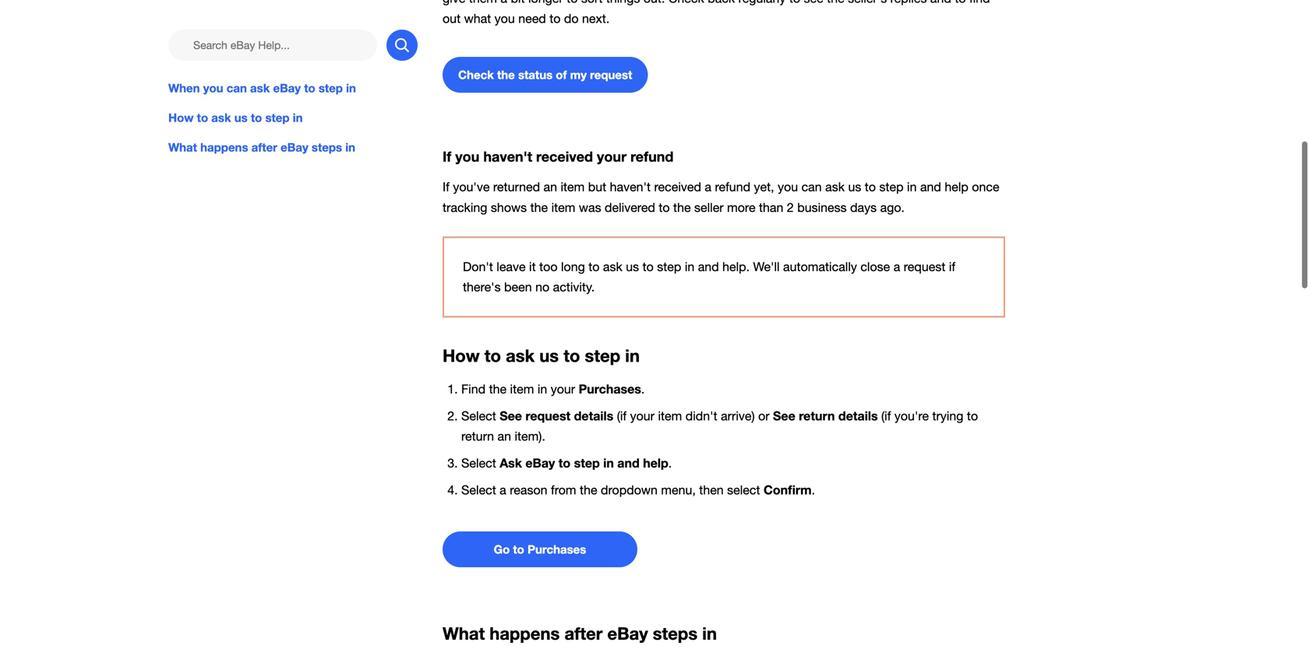 Task type: describe. For each thing, give the bounding box(es) containing it.
and inside 'if you've returned an item but haven't received a refund yet, you can ask us to step in and help once tracking shows the item was delivered to the seller more than 2 business days ago.'
[[921, 180, 942, 194]]

item left was
[[552, 200, 576, 215]]

select see request details (if your item didn't arrive) or see return details
[[462, 408, 878, 423]]

and inside don't leave it too long to ask us to step in and help. we'll automatically close a request if there's been no activity.
[[698, 260, 719, 274]]

shows
[[491, 200, 527, 215]]

dropdown
[[601, 483, 658, 497]]

reason
[[510, 483, 548, 497]]

your inside select see request details (if your item didn't arrive) or see return details
[[630, 409, 655, 423]]

once
[[972, 180, 1000, 194]]

0 vertical spatial return
[[799, 408, 835, 423]]

1 vertical spatial how to ask us to step in
[[443, 345, 640, 366]]

step inside 'if you've returned an item but haven't received a refund yet, you can ask us to step in and help once tracking shows the item was delivered to the seller more than 2 business days ago.'
[[880, 180, 904, 194]]

returned
[[493, 180, 540, 194]]

was
[[579, 200, 602, 215]]

2 vertical spatial and
[[618, 456, 640, 470]]

ago.
[[881, 200, 905, 215]]

the right the shows
[[531, 200, 548, 215]]

refund inside 'if you've returned an item but haven't received a refund yet, you can ask us to step in and help once tracking shows the item was delivered to the seller more than 2 business days ago.'
[[715, 180, 751, 194]]

select a reason from the dropdown menu, then select confirm .
[[462, 482, 816, 497]]

if for if you haven't received your refund
[[443, 148, 452, 165]]

0 horizontal spatial haven't
[[484, 148, 533, 165]]

if you've returned an item but haven't received a refund yet, you can ask us to step in and help once tracking shows the item was delivered to the seller more than 2 business days ago.
[[443, 180, 1000, 215]]

1 vertical spatial what happens after ebay steps in
[[443, 623, 717, 644]]

1 see from the left
[[500, 408, 522, 423]]

in inside find the item in your purchases .
[[538, 382, 548, 396]]

what happens after ebay steps in link
[[168, 139, 418, 156]]

check the status of my request
[[458, 68, 633, 82]]

item left but
[[561, 180, 585, 194]]

you for haven't
[[456, 148, 480, 165]]

select for ask
[[462, 456, 496, 470]]

a inside select a reason from the dropdown menu, then select confirm .
[[500, 483, 507, 497]]

(if inside (if you're trying to return an item).
[[882, 409, 891, 423]]

go
[[494, 543, 510, 557]]

(if you're trying to return an item).
[[462, 409, 979, 444]]

what happens after ebay steps in inside "link"
[[168, 140, 356, 154]]

you for can
[[203, 81, 223, 95]]

or
[[759, 409, 770, 423]]

how to ask us to step in link
[[168, 109, 418, 126]]

0 vertical spatial request
[[590, 68, 633, 82]]

you inside 'if you've returned an item but haven't received a refund yet, you can ask us to step in and help once tracking shows the item was delivered to the seller more than 2 business days ago.'
[[778, 180, 798, 194]]

status
[[518, 68, 553, 82]]

find
[[462, 382, 486, 396]]

0 horizontal spatial request
[[526, 408, 571, 423]]

1 vertical spatial purchases
[[528, 543, 587, 557]]

delivered
[[605, 200, 656, 215]]

in inside 'if you've returned an item but haven't received a refund yet, you can ask us to step in and help once tracking shows the item was delivered to the seller more than 2 business days ago.'
[[908, 180, 917, 194]]

ask
[[500, 456, 522, 470]]

don't
[[463, 260, 493, 274]]

your for in
[[551, 382, 575, 396]]

ebay inside "link"
[[281, 140, 309, 154]]

check
[[458, 68, 494, 82]]

yet,
[[754, 180, 775, 194]]

the inside find the item in your purchases .
[[489, 382, 507, 396]]

2 see from the left
[[773, 408, 796, 423]]

the left the status
[[497, 68, 515, 82]]

close
[[861, 260, 891, 274]]

haven't inside 'if you've returned an item but haven't received a refund yet, you can ask us to step in and help once tracking shows the item was delivered to the seller more than 2 business days ago.'
[[610, 180, 651, 194]]

item inside select see request details (if your item didn't arrive) or see return details
[[658, 409, 682, 423]]

to down when you can ask ebay to step in
[[251, 111, 262, 125]]

leave
[[497, 260, 526, 274]]

select for a
[[462, 483, 496, 497]]

item inside find the item in your purchases .
[[510, 382, 534, 396]]

us up find the item in your purchases .
[[540, 345, 559, 366]]

go to purchases
[[494, 543, 587, 557]]

when
[[168, 81, 200, 95]]

item).
[[515, 429, 546, 444]]

step up from at the left bottom
[[574, 456, 600, 470]]

long
[[561, 260, 585, 274]]

1 horizontal spatial steps
[[653, 623, 698, 644]]

to right go
[[513, 543, 525, 557]]

select ask ebay to step in and help .
[[462, 456, 672, 470]]

a inside don't leave it too long to ask us to step in and help. we'll automatically close a request if there's been no activity.
[[894, 260, 901, 274]]

we'll
[[754, 260, 780, 274]]

if
[[949, 260, 956, 274]]

you're
[[895, 409, 929, 423]]

can inside 'if you've returned an item but haven't received a refund yet, you can ask us to step in and help once tracking shows the item was delivered to the seller more than 2 business days ago.'
[[802, 180, 822, 194]]

to up how to ask us to step in 'link'
[[304, 81, 315, 95]]

if you haven't received your refund
[[443, 148, 674, 165]]

more
[[727, 200, 756, 215]]

step inside how to ask us to step in 'link'
[[265, 111, 290, 125]]

0 horizontal spatial received
[[536, 148, 593, 165]]

an inside (if you're trying to return an item).
[[498, 429, 511, 444]]

. inside find the item in your purchases .
[[642, 382, 645, 396]]

2
[[787, 200, 794, 215]]

. inside select ask ebay to step in and help .
[[669, 456, 672, 470]]

been
[[504, 280, 532, 294]]

(if inside select see request details (if your item didn't arrive) or see return details
[[617, 409, 627, 423]]

the inside select a reason from the dropdown menu, then select confirm .
[[580, 483, 598, 497]]

step inside don't leave it too long to ask us to step in and help. we'll automatically close a request if there's been no activity.
[[657, 260, 682, 274]]



Task type: vqa. For each thing, say whether or not it's contained in the screenshot.
the right &
no



Task type: locate. For each thing, give the bounding box(es) containing it.
to down when
[[197, 111, 208, 125]]

us up days
[[849, 180, 862, 194]]

0 vertical spatial haven't
[[484, 148, 533, 165]]

1 vertical spatial your
[[551, 382, 575, 396]]

1 horizontal spatial what happens after ebay steps in
[[443, 623, 717, 644]]

1 vertical spatial an
[[498, 429, 511, 444]]

1 vertical spatial help
[[643, 456, 669, 470]]

haven't up returned
[[484, 148, 533, 165]]

. up menu,
[[669, 456, 672, 470]]

select inside select a reason from the dropdown menu, then select confirm .
[[462, 483, 496, 497]]

0 horizontal spatial an
[[498, 429, 511, 444]]

1 (if from the left
[[617, 409, 627, 423]]

refund
[[631, 148, 674, 165], [715, 180, 751, 194]]

a
[[705, 180, 712, 194], [894, 260, 901, 274], [500, 483, 507, 497]]

select
[[728, 483, 761, 497]]

0 vertical spatial a
[[705, 180, 712, 194]]

1 horizontal spatial refund
[[715, 180, 751, 194]]

activity.
[[553, 280, 595, 294]]

Search eBay Help... text field
[[168, 30, 377, 61]]

0 horizontal spatial after
[[252, 140, 278, 154]]

2 details from the left
[[839, 408, 878, 423]]

1 horizontal spatial haven't
[[610, 180, 651, 194]]

steps inside "link"
[[312, 140, 342, 154]]

if
[[443, 148, 452, 165], [443, 180, 450, 194]]

return right 'or'
[[799, 408, 835, 423]]

1 horizontal spatial can
[[802, 180, 822, 194]]

1 horizontal spatial a
[[705, 180, 712, 194]]

you right when
[[203, 81, 223, 95]]

0 vertical spatial you
[[203, 81, 223, 95]]

can up business
[[802, 180, 822, 194]]

0 vertical spatial after
[[252, 140, 278, 154]]

return inside (if you're trying to return an item).
[[462, 429, 494, 444]]

1 horizontal spatial you
[[456, 148, 480, 165]]

item
[[561, 180, 585, 194], [552, 200, 576, 215], [510, 382, 534, 396], [658, 409, 682, 423]]

2 (if from the left
[[882, 409, 891, 423]]

0 vertical spatial .
[[642, 382, 645, 396]]

too
[[540, 260, 558, 274]]

after inside what happens after ebay steps in "link"
[[252, 140, 278, 154]]

request
[[590, 68, 633, 82], [904, 260, 946, 274], [526, 408, 571, 423]]

an inside 'if you've returned an item but haven't received a refund yet, you can ask us to step in and help once tracking shows the item was delivered to the seller more than 2 business days ago.'
[[544, 180, 557, 194]]

ask up how to ask us to step in 'link'
[[250, 81, 270, 95]]

how
[[168, 111, 194, 125], [443, 345, 480, 366]]

1 vertical spatial you
[[456, 148, 480, 165]]

to
[[304, 81, 315, 95], [197, 111, 208, 125], [251, 111, 262, 125], [865, 180, 876, 194], [659, 200, 670, 215], [589, 260, 600, 274], [643, 260, 654, 274], [485, 345, 501, 366], [564, 345, 580, 366], [967, 409, 979, 423], [559, 456, 571, 470], [513, 543, 525, 557]]

return down find
[[462, 429, 494, 444]]

a right close
[[894, 260, 901, 274]]

1 horizontal spatial and
[[698, 260, 719, 274]]

. inside select a reason from the dropdown menu, then select confirm .
[[812, 483, 816, 497]]

0 horizontal spatial (if
[[617, 409, 627, 423]]

1 horizontal spatial return
[[799, 408, 835, 423]]

2 horizontal spatial and
[[921, 180, 942, 194]]

a inside 'if you've returned an item but haven't received a refund yet, you can ask us to step in and help once tracking shows the item was delivered to the seller more than 2 business days ago.'
[[705, 180, 712, 194]]

you up you've
[[456, 148, 480, 165]]

how down when
[[168, 111, 194, 125]]

0 horizontal spatial your
[[551, 382, 575, 396]]

happens inside "link"
[[200, 140, 248, 154]]

0 vertical spatial help
[[945, 180, 969, 194]]

0 horizontal spatial happens
[[200, 140, 248, 154]]

can right when
[[227, 81, 247, 95]]

0 horizontal spatial how to ask us to step in
[[168, 111, 303, 125]]

select for see
[[462, 409, 496, 423]]

. up select see request details (if your item didn't arrive) or see return details
[[642, 382, 645, 396]]

1 vertical spatial refund
[[715, 180, 751, 194]]

the left seller
[[674, 200, 691, 215]]

tracking
[[443, 200, 488, 215]]

0 vertical spatial an
[[544, 180, 557, 194]]

your up but
[[597, 148, 627, 165]]

you've
[[453, 180, 490, 194]]

you
[[203, 81, 223, 95], [456, 148, 480, 165], [778, 180, 798, 194]]

ask inside 'if you've returned an item but haven't received a refund yet, you can ask us to step in and help once tracking shows the item was delivered to the seller more than 2 business days ago.'
[[826, 180, 845, 194]]

don't leave it too long to ask us to step in and help. we'll automatically close a request if there's been no activity.
[[463, 260, 956, 294]]

1 vertical spatial happens
[[490, 623, 560, 644]]

it
[[529, 260, 536, 274]]

0 vertical spatial if
[[443, 148, 452, 165]]

0 vertical spatial can
[[227, 81, 247, 95]]

0 vertical spatial received
[[536, 148, 593, 165]]

1 vertical spatial and
[[698, 260, 719, 274]]

us down when you can ask ebay to step in
[[234, 111, 248, 125]]

2 horizontal spatial request
[[904, 260, 946, 274]]

in inside don't leave it too long to ask us to step in and help. we'll automatically close a request if there's been no activity.
[[685, 260, 695, 274]]

0 horizontal spatial details
[[574, 408, 614, 423]]

. right select
[[812, 483, 816, 497]]

seller
[[695, 200, 724, 215]]

received inside 'if you've returned an item but haven't received a refund yet, you can ask us to step in and help once tracking shows the item was delivered to the seller more than 2 business days ago.'
[[655, 180, 702, 194]]

an left item).
[[498, 429, 511, 444]]

2 horizontal spatial your
[[630, 409, 655, 423]]

1 horizontal spatial how to ask us to step in
[[443, 345, 640, 366]]

1 horizontal spatial details
[[839, 408, 878, 423]]

1 horizontal spatial what
[[443, 623, 485, 644]]

there's
[[463, 280, 501, 294]]

0 horizontal spatial steps
[[312, 140, 342, 154]]

item left 'didn't' at the bottom right of page
[[658, 409, 682, 423]]

2 if from the top
[[443, 180, 450, 194]]

what happens after ebay steps in
[[168, 140, 356, 154], [443, 623, 717, 644]]

in inside "link"
[[346, 140, 356, 154]]

step left help. in the right of the page
[[657, 260, 682, 274]]

1 vertical spatial .
[[669, 456, 672, 470]]

haven't
[[484, 148, 533, 165], [610, 180, 651, 194]]

help
[[945, 180, 969, 194], [643, 456, 669, 470]]

if inside 'if you've returned an item but haven't received a refund yet, you can ask us to step in and help once tracking shows the item was delivered to the seller more than 2 business days ago.'
[[443, 180, 450, 194]]

step up how to ask us to step in 'link'
[[319, 81, 343, 95]]

us inside don't leave it too long to ask us to step in and help. we'll automatically close a request if there's been no activity.
[[626, 260, 639, 274]]

item up item).
[[510, 382, 534, 396]]

ask up business
[[826, 180, 845, 194]]

purchases right go
[[528, 543, 587, 557]]

0 vertical spatial what
[[168, 140, 197, 154]]

0 horizontal spatial and
[[618, 456, 640, 470]]

1 horizontal spatial help
[[945, 180, 969, 194]]

1 vertical spatial return
[[462, 429, 494, 444]]

0 vertical spatial how to ask us to step in
[[168, 111, 303, 125]]

check the status of my request link
[[443, 57, 648, 93]]

and left once
[[921, 180, 942, 194]]

2 vertical spatial a
[[500, 483, 507, 497]]

0 horizontal spatial see
[[500, 408, 522, 423]]

1 horizontal spatial your
[[597, 148, 627, 165]]

1 select from the top
[[462, 409, 496, 423]]

a up seller
[[705, 180, 712, 194]]

your for received
[[597, 148, 627, 165]]

select down find
[[462, 409, 496, 423]]

your inside find the item in your purchases .
[[551, 382, 575, 396]]

select inside select see request details (if your item didn't arrive) or see return details
[[462, 409, 496, 423]]

0 horizontal spatial a
[[500, 483, 507, 497]]

see up item).
[[500, 408, 522, 423]]

when you can ask ebay to step in
[[168, 81, 356, 95]]

1 horizontal spatial how
[[443, 345, 480, 366]]

us inside 'link'
[[234, 111, 248, 125]]

of
[[556, 68, 567, 82]]

how to ask us to step in down when you can ask ebay to step in
[[168, 111, 303, 125]]

refund up delivered
[[631, 148, 674, 165]]

0 horizontal spatial .
[[642, 382, 645, 396]]

2 horizontal spatial a
[[894, 260, 901, 274]]

0 vertical spatial steps
[[312, 140, 342, 154]]

automatically
[[784, 260, 858, 274]]

0 horizontal spatial what happens after ebay steps in
[[168, 140, 356, 154]]

if up tracking
[[443, 148, 452, 165]]

can inside when you can ask ebay to step in link
[[227, 81, 247, 95]]

to up find the item in your purchases .
[[564, 345, 580, 366]]

1 vertical spatial haven't
[[610, 180, 651, 194]]

ebay
[[273, 81, 301, 95], [281, 140, 309, 154], [526, 456, 555, 470], [608, 623, 648, 644]]

us down delivered
[[626, 260, 639, 274]]

if for if you've returned an item but haven't received a refund yet, you can ask us to step in and help once tracking shows the item was delivered to the seller more than 2 business days ago.
[[443, 180, 450, 194]]

trying
[[933, 409, 964, 423]]

0 horizontal spatial return
[[462, 429, 494, 444]]

how to ask us to step in inside 'link'
[[168, 111, 303, 125]]

how inside how to ask us to step in 'link'
[[168, 111, 194, 125]]

1 horizontal spatial an
[[544, 180, 557, 194]]

2 vertical spatial your
[[630, 409, 655, 423]]

ask
[[250, 81, 270, 95], [211, 111, 231, 125], [826, 180, 845, 194], [603, 260, 623, 274], [506, 345, 535, 366]]

ask inside don't leave it too long to ask us to step in and help. we'll automatically close a request if there's been no activity.
[[603, 260, 623, 274]]

find the item in your purchases .
[[462, 382, 645, 396]]

1 vertical spatial what
[[443, 623, 485, 644]]

0 horizontal spatial how
[[168, 111, 194, 125]]

business
[[798, 200, 847, 215]]

step down when you can ask ebay to step in
[[265, 111, 290, 125]]

1 vertical spatial can
[[802, 180, 822, 194]]

your
[[597, 148, 627, 165], [551, 382, 575, 396], [630, 409, 655, 423]]

help left once
[[945, 180, 969, 194]]

help inside 'if you've returned an item but haven't received a refund yet, you can ask us to step in and help once tracking shows the item was delivered to the seller more than 2 business days ago.'
[[945, 180, 969, 194]]

1 vertical spatial request
[[904, 260, 946, 274]]

2 horizontal spatial you
[[778, 180, 798, 194]]

ask right long
[[603, 260, 623, 274]]

confirm
[[764, 482, 812, 497]]

received up but
[[536, 148, 593, 165]]

1 vertical spatial a
[[894, 260, 901, 274]]

you up 2
[[778, 180, 798, 194]]

2 vertical spatial .
[[812, 483, 816, 497]]

1 horizontal spatial happens
[[490, 623, 560, 644]]

see
[[500, 408, 522, 423], [773, 408, 796, 423]]

1 horizontal spatial after
[[565, 623, 603, 644]]

purchases up select see request details (if your item didn't arrive) or see return details
[[579, 382, 642, 396]]

an
[[544, 180, 557, 194], [498, 429, 511, 444]]

arrive)
[[721, 409, 755, 423]]

details down find the item in your purchases .
[[574, 408, 614, 423]]

request left if
[[904, 260, 946, 274]]

1 horizontal spatial received
[[655, 180, 702, 194]]

1 vertical spatial after
[[565, 623, 603, 644]]

go to purchases link
[[443, 532, 638, 568]]

when you can ask ebay to step in link
[[168, 80, 418, 97]]

your up select ask ebay to step in and help .
[[551, 382, 575, 396]]

received
[[536, 148, 593, 165], [655, 180, 702, 194]]

1 horizontal spatial see
[[773, 408, 796, 423]]

the
[[497, 68, 515, 82], [531, 200, 548, 215], [674, 200, 691, 215], [489, 382, 507, 396], [580, 483, 598, 497]]

how to ask us to step in
[[168, 111, 303, 125], [443, 345, 640, 366]]

request inside don't leave it too long to ask us to step in and help. we'll automatically close a request if there's been no activity.
[[904, 260, 946, 274]]

from
[[551, 483, 577, 497]]

1 vertical spatial if
[[443, 180, 450, 194]]

.
[[642, 382, 645, 396], [669, 456, 672, 470], [812, 483, 816, 497]]

3 select from the top
[[462, 483, 496, 497]]

0 horizontal spatial refund
[[631, 148, 674, 165]]

days
[[851, 200, 877, 215]]

steps
[[312, 140, 342, 154], [653, 623, 698, 644]]

0 vertical spatial your
[[597, 148, 627, 165]]

and up dropdown
[[618, 456, 640, 470]]

(if left you're
[[882, 409, 891, 423]]

then
[[700, 483, 724, 497]]

details left you're
[[839, 408, 878, 423]]

1 vertical spatial steps
[[653, 623, 698, 644]]

step up find the item in your purchases .
[[585, 345, 621, 366]]

(if up select ask ebay to step in and help .
[[617, 409, 627, 423]]

2 select from the top
[[462, 456, 496, 470]]

us
[[234, 111, 248, 125], [849, 180, 862, 194], [626, 260, 639, 274], [540, 345, 559, 366]]

0 vertical spatial purchases
[[579, 382, 642, 396]]

a left reason
[[500, 483, 507, 497]]

details
[[574, 408, 614, 423], [839, 408, 878, 423]]

select
[[462, 409, 496, 423], [462, 456, 496, 470], [462, 483, 496, 497]]

1 horizontal spatial (if
[[882, 409, 891, 423]]

in
[[346, 81, 356, 95], [293, 111, 303, 125], [346, 140, 356, 154], [908, 180, 917, 194], [685, 260, 695, 274], [625, 345, 640, 366], [538, 382, 548, 396], [604, 456, 614, 470], [703, 623, 717, 644]]

1 if from the top
[[443, 148, 452, 165]]

(if
[[617, 409, 627, 423], [882, 409, 891, 423]]

what inside "link"
[[168, 140, 197, 154]]

ask up find the item in your purchases .
[[506, 345, 535, 366]]

and left help. in the right of the page
[[698, 260, 719, 274]]

us inside 'if you've returned an item but haven't received a refund yet, you can ask us to step in and help once tracking shows the item was delivered to the seller more than 2 business days ago.'
[[849, 180, 862, 194]]

1 horizontal spatial .
[[669, 456, 672, 470]]

purchases
[[579, 382, 642, 396], [528, 543, 587, 557]]

ask down when you can ask ebay to step in
[[211, 111, 231, 125]]

didn't
[[686, 409, 718, 423]]

1 vertical spatial received
[[655, 180, 702, 194]]

request up item).
[[526, 408, 571, 423]]

an down if you haven't received your refund
[[544, 180, 557, 194]]

2 vertical spatial you
[[778, 180, 798, 194]]

my
[[570, 68, 587, 82]]

0 vertical spatial and
[[921, 180, 942, 194]]

refund up more
[[715, 180, 751, 194]]

2 horizontal spatial .
[[812, 483, 816, 497]]

0 horizontal spatial help
[[643, 456, 669, 470]]

step up the ago.
[[880, 180, 904, 194]]

the right from at the left bottom
[[580, 483, 598, 497]]

select left reason
[[462, 483, 496, 497]]

select left ask
[[462, 456, 496, 470]]

0 vertical spatial how
[[168, 111, 194, 125]]

to down delivered
[[643, 260, 654, 274]]

to inside (if you're trying to return an item).
[[967, 409, 979, 423]]

step
[[319, 81, 343, 95], [265, 111, 290, 125], [880, 180, 904, 194], [657, 260, 682, 274], [585, 345, 621, 366], [574, 456, 600, 470]]

to right trying
[[967, 409, 979, 423]]

2 vertical spatial select
[[462, 483, 496, 497]]

in inside 'link'
[[293, 111, 303, 125]]

to up days
[[865, 180, 876, 194]]

step inside when you can ask ebay to step in link
[[319, 81, 343, 95]]

but
[[588, 180, 607, 194]]

0 horizontal spatial can
[[227, 81, 247, 95]]

your left 'didn't' at the bottom right of page
[[630, 409, 655, 423]]

help.
[[723, 260, 750, 274]]

how to ask us to step in up find the item in your purchases .
[[443, 345, 640, 366]]

menu,
[[661, 483, 696, 497]]

to up from at the left bottom
[[559, 456, 571, 470]]

help up select a reason from the dropdown menu, then select confirm .
[[643, 456, 669, 470]]

if left you've
[[443, 180, 450, 194]]

1 details from the left
[[574, 408, 614, 423]]

to right delivered
[[659, 200, 670, 215]]

after
[[252, 140, 278, 154], [565, 623, 603, 644]]

no
[[536, 280, 550, 294]]

0 vertical spatial what happens after ebay steps in
[[168, 140, 356, 154]]

select inside select ask ebay to step in and help .
[[462, 456, 496, 470]]

happens
[[200, 140, 248, 154], [490, 623, 560, 644]]

see right 'or'
[[773, 408, 796, 423]]

than
[[759, 200, 784, 215]]

what
[[168, 140, 197, 154], [443, 623, 485, 644]]

0 vertical spatial select
[[462, 409, 496, 423]]

1 vertical spatial select
[[462, 456, 496, 470]]

haven't up delivered
[[610, 180, 651, 194]]

how up find
[[443, 345, 480, 366]]

to right long
[[589, 260, 600, 274]]

ask inside how to ask us to step in 'link'
[[211, 111, 231, 125]]

0 vertical spatial refund
[[631, 148, 674, 165]]

request right my
[[590, 68, 633, 82]]

to up find
[[485, 345, 501, 366]]

ask inside when you can ask ebay to step in link
[[250, 81, 270, 95]]

the right find
[[489, 382, 507, 396]]

and
[[921, 180, 942, 194], [698, 260, 719, 274], [618, 456, 640, 470]]

return
[[799, 408, 835, 423], [462, 429, 494, 444]]

received up seller
[[655, 180, 702, 194]]

2 vertical spatial request
[[526, 408, 571, 423]]

0 vertical spatial happens
[[200, 140, 248, 154]]



